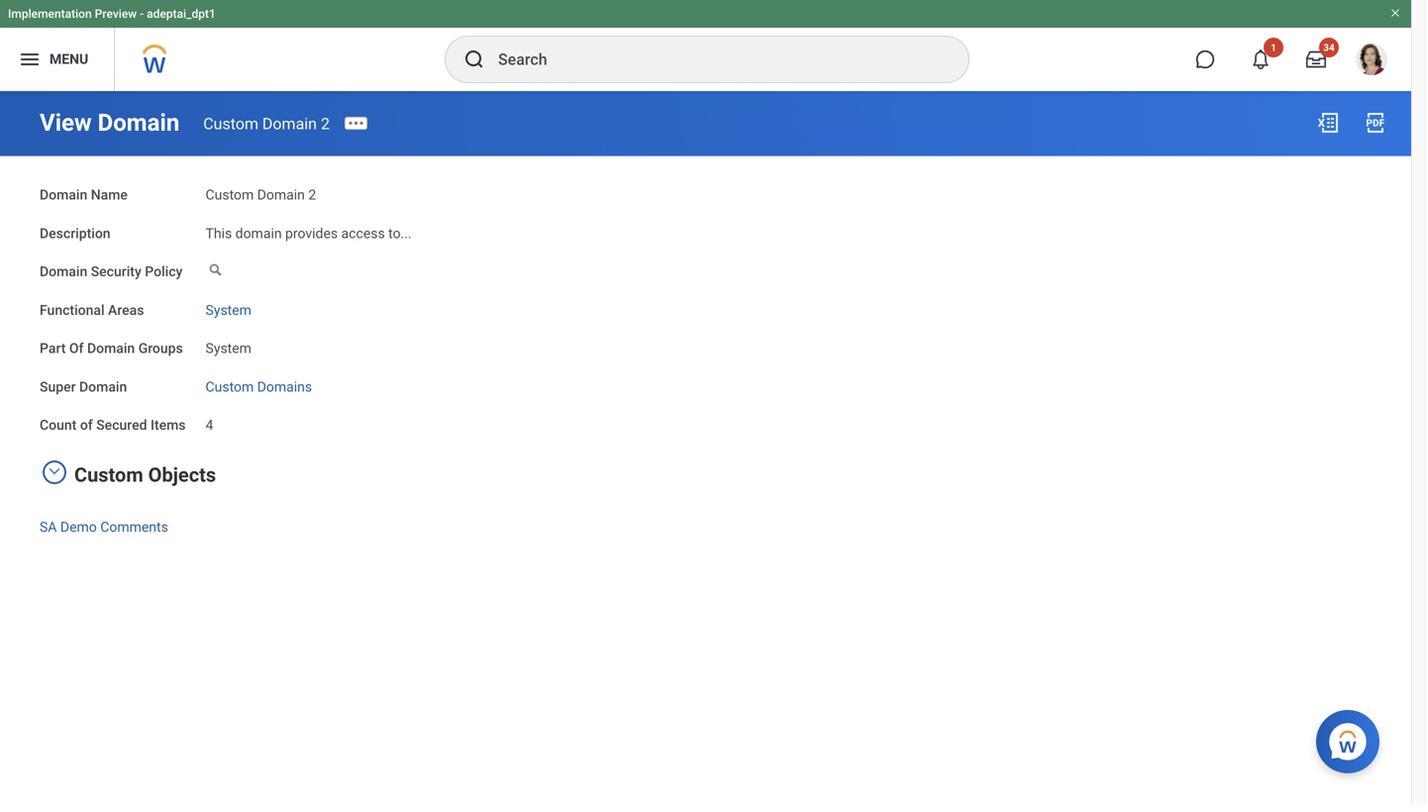 Task type: vqa. For each thing, say whether or not it's contained in the screenshot.
MENU banner
yes



Task type: describe. For each thing, give the bounding box(es) containing it.
super domain
[[40, 379, 127, 395]]

custom for custom domain 2 link
[[203, 114, 259, 133]]

description
[[40, 225, 111, 242]]

menu banner
[[0, 0, 1412, 91]]

chevron down image
[[43, 464, 66, 478]]

1 button
[[1239, 38, 1284, 81]]

domain up domain
[[257, 187, 305, 203]]

of
[[69, 340, 84, 357]]

system link
[[206, 298, 252, 318]]

domain up functional
[[40, 264, 87, 280]]

34
[[1324, 42, 1335, 54]]

part of domain groups
[[40, 340, 183, 357]]

view domain main content
[[0, 91, 1412, 554]]

custom objects
[[74, 463, 216, 487]]

custom domain 2 link
[[203, 114, 330, 133]]

custom domains link
[[206, 375, 312, 395]]

implementation preview -   adeptai_dpt1
[[8, 7, 216, 21]]

export to excel image
[[1317, 111, 1341, 135]]

secured
[[96, 417, 147, 434]]

this
[[206, 225, 232, 242]]

system for system link
[[206, 302, 252, 318]]

to...
[[389, 225, 412, 242]]

domain right of
[[87, 340, 135, 357]]

of
[[80, 417, 93, 434]]

areas
[[108, 302, 144, 318]]

custom for custom objects button
[[74, 463, 143, 487]]

count
[[40, 417, 77, 434]]

close environment banner image
[[1390, 7, 1402, 19]]

-
[[140, 7, 144, 21]]

policy
[[145, 264, 183, 280]]

sa demo comments
[[40, 519, 168, 535]]

notifications large image
[[1251, 50, 1271, 69]]

domain security policy
[[40, 264, 183, 280]]

domain up description
[[40, 187, 87, 203]]

access
[[341, 225, 385, 242]]

system element
[[206, 336, 252, 357]]

menu
[[50, 51, 88, 67]]

part
[[40, 340, 66, 357]]

domain name
[[40, 187, 128, 203]]

domain
[[235, 225, 282, 242]]

domains
[[257, 379, 312, 395]]

system for system element
[[206, 340, 252, 357]]

functional
[[40, 302, 105, 318]]

custom for domain name element
[[206, 187, 254, 203]]



Task type: locate. For each thing, give the bounding box(es) containing it.
custom domains
[[206, 379, 312, 395]]

4
[[206, 417, 213, 434]]

custom inside custom domains link
[[206, 379, 254, 395]]

0 horizontal spatial 2
[[309, 187, 316, 203]]

1
[[1271, 42, 1277, 54]]

1 vertical spatial 2
[[309, 187, 316, 203]]

0 vertical spatial system
[[206, 302, 252, 318]]

groups
[[138, 340, 183, 357]]

preview
[[95, 7, 137, 21]]

1 horizontal spatial 2
[[321, 114, 330, 133]]

custom up count of secured items element
[[206, 379, 254, 395]]

34 button
[[1295, 38, 1340, 81]]

domain name element
[[206, 175, 316, 204]]

adeptai_dpt1
[[147, 7, 216, 21]]

1 system from the top
[[206, 302, 252, 318]]

custom domain 2 up domain
[[206, 187, 316, 203]]

comments
[[100, 519, 168, 535]]

custom for custom domains link
[[206, 379, 254, 395]]

domain right 'view'
[[98, 108, 180, 137]]

custom inside domain name element
[[206, 187, 254, 203]]

count of secured items element
[[206, 405, 213, 435]]

profile logan mcneil image
[[1356, 44, 1388, 79]]

view
[[40, 108, 92, 137]]

objects
[[148, 463, 216, 487]]

2 for custom domain 2 link
[[321, 114, 330, 133]]

custom domain 2 for custom domain 2 link
[[203, 114, 330, 133]]

implementation
[[8, 7, 92, 21]]

sa demo comments link
[[40, 515, 168, 535]]

custom down count of secured items
[[74, 463, 143, 487]]

2 system from the top
[[206, 340, 252, 357]]

domain
[[98, 108, 180, 137], [262, 114, 317, 133], [40, 187, 87, 203], [257, 187, 305, 203], [40, 264, 87, 280], [87, 340, 135, 357], [79, 379, 127, 395]]

super
[[40, 379, 76, 395]]

custom domain 2 up domain name element
[[203, 114, 330, 133]]

provides
[[285, 225, 338, 242]]

count of secured items
[[40, 417, 186, 434]]

system
[[206, 302, 252, 318], [206, 340, 252, 357]]

sa
[[40, 519, 57, 535]]

security
[[91, 264, 141, 280]]

custom up domain name element
[[203, 114, 259, 133]]

Search Workday  search field
[[498, 38, 928, 81]]

justify image
[[18, 48, 42, 71]]

0 vertical spatial custom domain 2
[[203, 114, 330, 133]]

domain up domain name element
[[262, 114, 317, 133]]

2 for domain name element
[[309, 187, 316, 203]]

name
[[91, 187, 128, 203]]

custom up this
[[206, 187, 254, 203]]

this domain provides access to...
[[206, 225, 412, 242]]

inbox large image
[[1307, 50, 1327, 69]]

functional areas
[[40, 302, 144, 318]]

custom
[[203, 114, 259, 133], [206, 187, 254, 203], [206, 379, 254, 395], [74, 463, 143, 487]]

system down system link
[[206, 340, 252, 357]]

custom objects button
[[74, 463, 216, 487]]

menu button
[[0, 28, 114, 91]]

search image
[[463, 48, 486, 71]]

1 vertical spatial system
[[206, 340, 252, 357]]

view printable version (pdf) image
[[1364, 111, 1388, 135]]

custom inside custom objects group
[[74, 463, 143, 487]]

system up system element
[[206, 302, 252, 318]]

items
[[151, 417, 186, 434]]

0 vertical spatial 2
[[321, 114, 330, 133]]

domain down part of domain groups
[[79, 379, 127, 395]]

custom domain 2
[[203, 114, 330, 133], [206, 187, 316, 203]]

custom objects group
[[40, 460, 1372, 537]]

2
[[321, 114, 330, 133], [309, 187, 316, 203]]

view domain
[[40, 108, 180, 137]]

2 inside domain name element
[[309, 187, 316, 203]]

demo
[[60, 519, 97, 535]]

1 vertical spatial custom domain 2
[[206, 187, 316, 203]]

custom domain 2 for domain name element
[[206, 187, 316, 203]]



